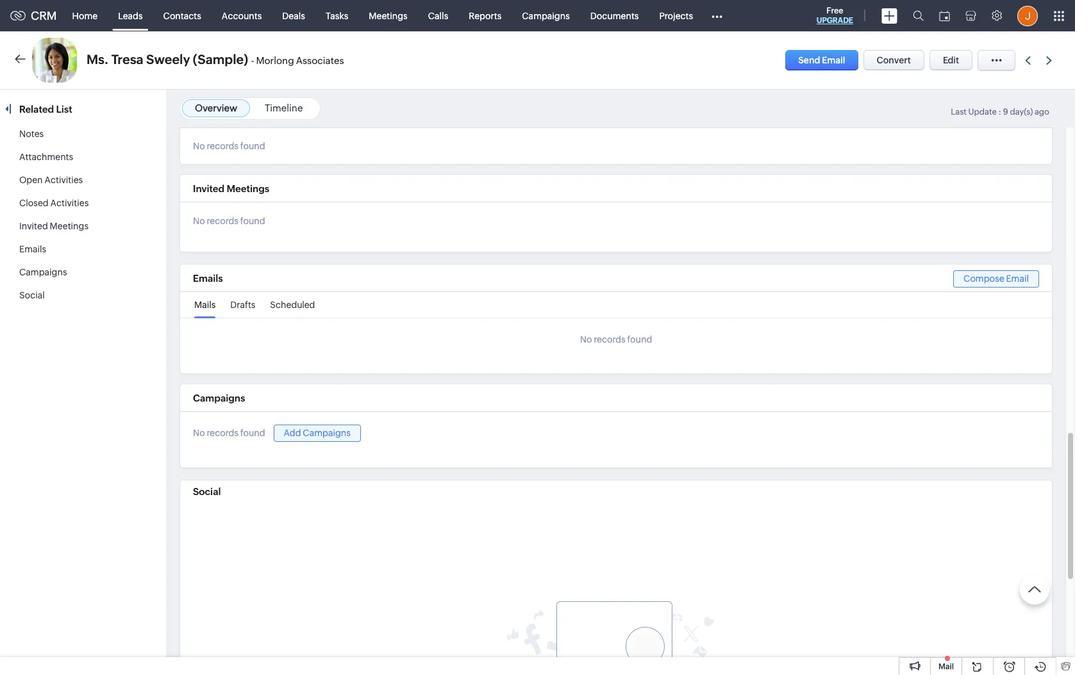 Task type: locate. For each thing, give the bounding box(es) containing it.
compose
[[964, 274, 1005, 284]]

no
[[193, 141, 205, 151], [193, 216, 205, 227], [580, 335, 592, 345], [193, 429, 205, 439]]

0 vertical spatial email
[[822, 55, 846, 65]]

0 vertical spatial meetings
[[369, 11, 408, 21]]

contacts link
[[153, 0, 212, 31]]

notes link
[[19, 129, 44, 139]]

0 vertical spatial invited meetings
[[193, 183, 270, 194]]

0 horizontal spatial email
[[822, 55, 846, 65]]

ago
[[1035, 107, 1050, 117]]

1 vertical spatial activities
[[50, 198, 89, 208]]

:
[[999, 107, 1002, 117]]

mails
[[194, 300, 216, 310]]

1 vertical spatial invited
[[19, 221, 48, 232]]

calendar image
[[940, 11, 950, 21]]

1 horizontal spatial meetings
[[227, 183, 270, 194]]

1 horizontal spatial campaigns link
[[512, 0, 580, 31]]

send email button
[[786, 50, 858, 71]]

0 vertical spatial campaigns link
[[512, 0, 580, 31]]

day(s)
[[1010, 107, 1033, 117]]

attachments
[[19, 152, 73, 162]]

0 horizontal spatial campaigns link
[[19, 267, 67, 278]]

emails link
[[19, 244, 46, 255]]

0 horizontal spatial invited
[[19, 221, 48, 232]]

add campaigns link
[[274, 425, 361, 442]]

no records found
[[193, 141, 265, 151], [193, 216, 265, 227], [580, 335, 652, 345], [193, 429, 265, 439]]

send
[[799, 55, 821, 65]]

1 vertical spatial email
[[1006, 274, 1029, 284]]

emails up mails at the left
[[193, 273, 223, 284]]

1 vertical spatial campaigns link
[[19, 267, 67, 278]]

open
[[19, 175, 43, 185]]

records
[[207, 141, 239, 151], [207, 216, 239, 227], [594, 335, 626, 345], [207, 429, 239, 439]]

0 vertical spatial activities
[[45, 175, 83, 185]]

email for compose email
[[1006, 274, 1029, 284]]

campaigns link right reports
[[512, 0, 580, 31]]

timeline
[[265, 103, 303, 114]]

9
[[1003, 107, 1009, 117]]

found
[[240, 141, 265, 151], [240, 216, 265, 227], [628, 335, 652, 345], [240, 429, 265, 439]]

email right send
[[822, 55, 846, 65]]

2 horizontal spatial meetings
[[369, 11, 408, 21]]

open activities link
[[19, 175, 83, 185]]

email for send email
[[822, 55, 846, 65]]

1 horizontal spatial invited
[[193, 183, 225, 194]]

email
[[822, 55, 846, 65], [1006, 274, 1029, 284]]

social
[[19, 291, 45, 301], [193, 487, 221, 497]]

mail
[[939, 663, 954, 672]]

email right "compose"
[[1006, 274, 1029, 284]]

leads
[[118, 11, 143, 21]]

activities up closed activities on the top left of page
[[45, 175, 83, 185]]

0 vertical spatial social
[[19, 291, 45, 301]]

home link
[[62, 0, 108, 31]]

1 vertical spatial social
[[193, 487, 221, 497]]

attachments link
[[19, 152, 73, 162]]

tasks link
[[315, 0, 359, 31]]

meetings
[[369, 11, 408, 21], [227, 183, 270, 194], [50, 221, 89, 232]]

1 vertical spatial emails
[[193, 273, 223, 284]]

projects
[[660, 11, 693, 21]]

activities up invited meetings link
[[50, 198, 89, 208]]

0 horizontal spatial emails
[[19, 244, 46, 255]]

send email
[[799, 55, 846, 65]]

search element
[[906, 0, 932, 31]]

-
[[251, 55, 254, 66]]

1 horizontal spatial email
[[1006, 274, 1029, 284]]

overview link
[[195, 103, 237, 114]]

reports link
[[459, 0, 512, 31]]

invited meetings
[[193, 183, 270, 194], [19, 221, 89, 232]]

upgrade
[[817, 16, 854, 25]]

notes
[[19, 129, 44, 139]]

tasks
[[326, 11, 348, 21]]

emails
[[19, 244, 46, 255], [193, 273, 223, 284]]

email inside send email button
[[822, 55, 846, 65]]

1 vertical spatial invited meetings
[[19, 221, 89, 232]]

closed activities link
[[19, 198, 89, 208]]

last update : 9 day(s) ago
[[951, 107, 1050, 117]]

emails down invited meetings link
[[19, 244, 46, 255]]

campaigns link down emails 'link'
[[19, 267, 67, 278]]

0 vertical spatial invited
[[193, 183, 225, 194]]

edit button
[[930, 50, 973, 71]]

Other Modules field
[[704, 5, 731, 26]]

ms.
[[87, 52, 109, 67]]

2 vertical spatial meetings
[[50, 221, 89, 232]]

associates
[[296, 55, 344, 66]]

invited
[[193, 183, 225, 194], [19, 221, 48, 232]]

campaigns link
[[512, 0, 580, 31], [19, 267, 67, 278]]

activities
[[45, 175, 83, 185], [50, 198, 89, 208]]

campaigns
[[522, 11, 570, 21], [19, 267, 67, 278], [193, 393, 245, 404], [303, 428, 351, 439]]

leads link
[[108, 0, 153, 31]]

ms. tresa sweely (sample) - morlong associates
[[87, 52, 344, 67]]

0 horizontal spatial invited meetings
[[19, 221, 89, 232]]

1 horizontal spatial emails
[[193, 273, 223, 284]]

free
[[827, 6, 844, 15]]

home
[[72, 11, 98, 21]]

sweely
[[146, 52, 190, 67]]



Task type: describe. For each thing, give the bounding box(es) containing it.
compose email
[[964, 274, 1029, 284]]

closed
[[19, 198, 49, 208]]

profile image
[[1018, 5, 1038, 26]]

search image
[[913, 10, 924, 21]]

related
[[19, 104, 54, 115]]

meetings link
[[359, 0, 418, 31]]

create menu image
[[882, 8, 898, 23]]

(sample)
[[193, 52, 248, 67]]

timeline link
[[265, 103, 303, 114]]

convert
[[877, 55, 911, 65]]

reports
[[469, 11, 502, 21]]

deals link
[[272, 0, 315, 31]]

1 horizontal spatial invited meetings
[[193, 183, 270, 194]]

tresa
[[111, 52, 143, 67]]

accounts
[[222, 11, 262, 21]]

create menu element
[[874, 0, 906, 31]]

crm
[[31, 9, 57, 22]]

convert button
[[864, 50, 925, 71]]

social link
[[19, 291, 45, 301]]

activities for closed activities
[[50, 198, 89, 208]]

drafts
[[230, 300, 256, 310]]

invited meetings link
[[19, 221, 89, 232]]

accounts link
[[212, 0, 272, 31]]

0 vertical spatial emails
[[19, 244, 46, 255]]

crm link
[[10, 9, 57, 22]]

calls link
[[418, 0, 459, 31]]

profile element
[[1010, 0, 1046, 31]]

0 horizontal spatial meetings
[[50, 221, 89, 232]]

morlong
[[256, 55, 294, 66]]

add
[[284, 428, 301, 439]]

documents link
[[580, 0, 649, 31]]

documents
[[591, 11, 639, 21]]

edit
[[943, 55, 959, 65]]

1 vertical spatial meetings
[[227, 183, 270, 194]]

next record image
[[1047, 56, 1055, 64]]

0 horizontal spatial social
[[19, 291, 45, 301]]

contacts
[[163, 11, 201, 21]]

activities for open activities
[[45, 175, 83, 185]]

related list
[[19, 104, 74, 115]]

closed activities
[[19, 198, 89, 208]]

1 horizontal spatial social
[[193, 487, 221, 497]]

overview
[[195, 103, 237, 114]]

previous record image
[[1025, 56, 1031, 64]]

calls
[[428, 11, 448, 21]]

projects link
[[649, 0, 704, 31]]

last
[[951, 107, 967, 117]]

list
[[56, 104, 72, 115]]

update
[[969, 107, 997, 117]]

open activities
[[19, 175, 83, 185]]

add campaigns
[[284, 428, 351, 439]]

scheduled
[[270, 300, 315, 310]]

deals
[[282, 11, 305, 21]]

free upgrade
[[817, 6, 854, 25]]



Task type: vqa. For each thing, say whether or not it's contained in the screenshot.
the Social link
yes



